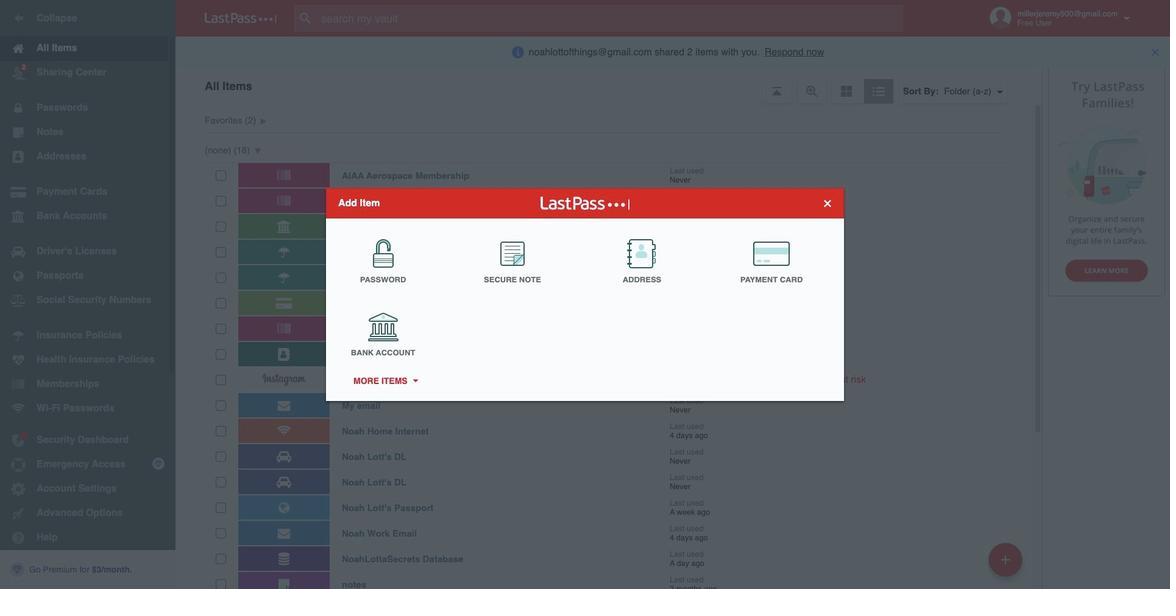 Task type: locate. For each thing, give the bounding box(es) containing it.
new item image
[[1001, 556, 1010, 565]]

dialog
[[326, 188, 844, 402]]

vault options navigation
[[176, 67, 1042, 104]]

new item navigation
[[984, 540, 1030, 590]]



Task type: describe. For each thing, give the bounding box(es) containing it.
Search search field
[[294, 5, 927, 32]]

search my vault text field
[[294, 5, 927, 32]]

main navigation navigation
[[0, 0, 176, 590]]

main content main content
[[176, 104, 1033, 590]]

caret right image
[[411, 380, 419, 383]]

lastpass image
[[205, 13, 277, 24]]



Task type: vqa. For each thing, say whether or not it's contained in the screenshot.
New Item Icon
yes



